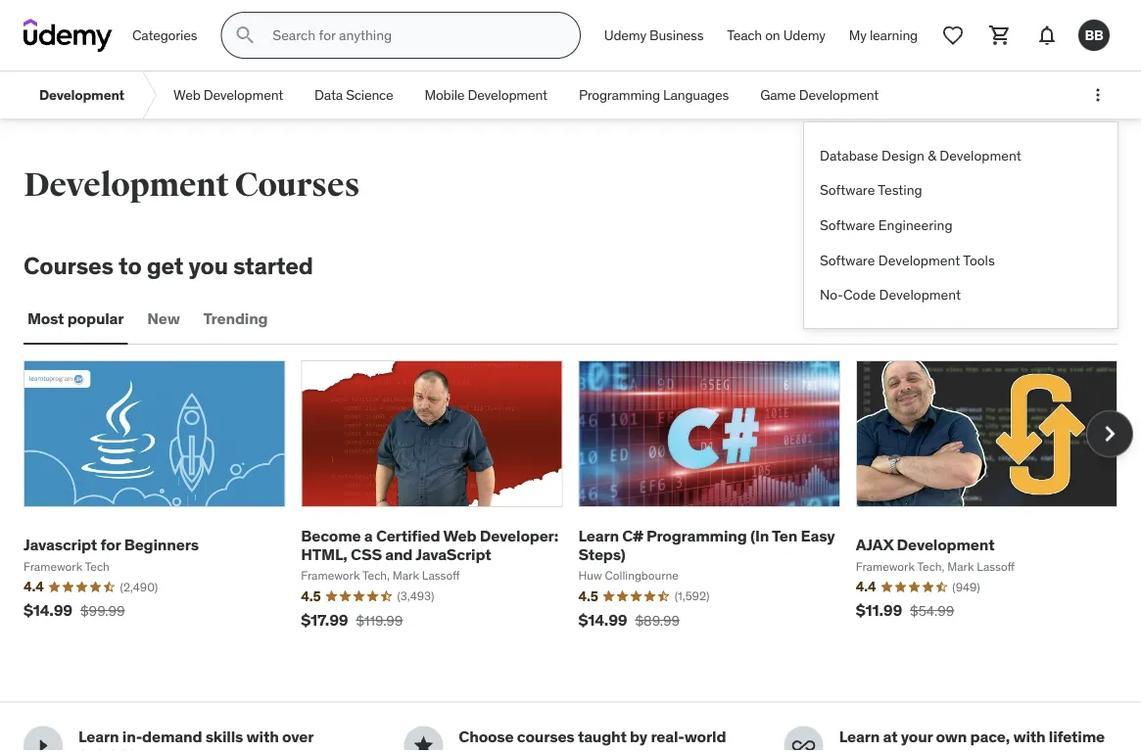 Task type: locate. For each thing, give the bounding box(es) containing it.
learn left in-
[[78, 726, 119, 746]]

and right css
[[385, 544, 413, 564]]

1 vertical spatial and
[[968, 745, 996, 752]]

learn inside learn at your own pace, with lifetime access on mobile and desktop
[[839, 726, 880, 746]]

0 horizontal spatial courses
[[24, 251, 114, 280]]

javascript for beginners link
[[24, 535, 199, 555]]

world
[[685, 726, 726, 746]]

1 vertical spatial courses
[[24, 251, 114, 280]]

learn at your own pace, with lifetime access on mobile and desktop
[[839, 726, 1105, 752]]

on inside learn at your own pace, with lifetime access on mobile and desktop
[[893, 745, 911, 752]]

most popular button
[[24, 296, 128, 343]]

1 vertical spatial on
[[893, 745, 911, 752]]

udemy left "business"
[[604, 26, 647, 44]]

0 horizontal spatial and
[[385, 544, 413, 564]]

mobile development link
[[409, 72, 563, 119]]

2 software from the top
[[820, 216, 875, 234]]

over
[[282, 726, 313, 746]]

0 horizontal spatial medium image
[[412, 734, 435, 752]]

courses right video
[[183, 745, 241, 752]]

ajax development
[[856, 535, 995, 555]]

medium image for learn
[[792, 734, 816, 752]]

udemy business link
[[593, 12, 716, 59]]

learn for learn in-demand skills with over 210,000 video courses
[[78, 726, 119, 746]]

software
[[820, 181, 875, 199], [820, 216, 875, 234], [820, 251, 875, 269]]

development right game
[[799, 86, 879, 104]]

you
[[189, 251, 228, 280]]

development right mobile
[[468, 86, 548, 104]]

courses inside learn in-demand skills with over 210,000 video courses
[[183, 745, 241, 752]]

1 udemy from the left
[[604, 26, 647, 44]]

with left over
[[247, 726, 279, 746]]

1 horizontal spatial learn
[[579, 526, 619, 546]]

3 software from the top
[[820, 251, 875, 269]]

programming down udemy business link
[[579, 86, 660, 104]]

2 horizontal spatial learn
[[839, 726, 880, 746]]

learning
[[870, 26, 918, 44]]

1 horizontal spatial courses
[[235, 165, 360, 205]]

udemy business
[[604, 26, 704, 44]]

medium image left access at the right bottom
[[792, 734, 816, 752]]

learn for learn at your own pace, with lifetime access on mobile and desktop
[[839, 726, 880, 746]]

software for software testing
[[820, 181, 875, 199]]

most
[[27, 309, 64, 329]]

1 horizontal spatial and
[[968, 745, 996, 752]]

1 horizontal spatial with
[[1014, 726, 1046, 746]]

css
[[351, 544, 382, 564]]

business
[[650, 26, 704, 44]]

2 with from the left
[[1014, 726, 1046, 746]]

1 horizontal spatial medium image
[[792, 734, 816, 752]]

ajax development link
[[856, 535, 995, 555]]

submit search image
[[234, 24, 257, 47]]

new
[[147, 309, 180, 329]]

lifetime
[[1049, 726, 1105, 746]]

new button
[[143, 296, 184, 343]]

programming inside learn c# programming (in ten easy steps)
[[647, 526, 747, 546]]

to
[[119, 251, 142, 280]]

udemy image
[[24, 19, 113, 52]]

real-
[[651, 726, 685, 746]]

udemy inside udemy business link
[[604, 26, 647, 44]]

engineering
[[879, 216, 953, 234]]

0 horizontal spatial learn
[[78, 726, 119, 746]]

courses left the taught
[[517, 726, 575, 746]]

teach on udemy link
[[716, 12, 838, 59]]

demand
[[142, 726, 202, 746]]

1 vertical spatial software
[[820, 216, 875, 234]]

medium image for choose
[[412, 734, 435, 752]]

mobile
[[425, 86, 465, 104]]

data science
[[315, 86, 393, 104]]

1 with from the left
[[247, 726, 279, 746]]

0 vertical spatial and
[[385, 544, 413, 564]]

0 horizontal spatial with
[[247, 726, 279, 746]]

most popular
[[27, 309, 124, 329]]

1 vertical spatial programming
[[647, 526, 747, 546]]

courses inside choose courses taught by real-world experts
[[517, 726, 575, 746]]

and
[[385, 544, 413, 564], [968, 745, 996, 752]]

testing
[[878, 181, 923, 199]]

carousel element
[[24, 360, 1134, 655]]

courses
[[517, 726, 575, 746], [183, 745, 241, 752]]

choose courses taught by real-world experts
[[459, 726, 726, 752]]

210,000
[[78, 745, 137, 752]]

1 horizontal spatial on
[[893, 745, 911, 752]]

web right certified
[[443, 526, 477, 546]]

on right 'teach'
[[765, 26, 780, 44]]

programming
[[579, 86, 660, 104], [647, 526, 747, 546]]

1 horizontal spatial courses
[[517, 726, 575, 746]]

web right arrow pointing to subcategory menu links image
[[173, 86, 200, 104]]

1 horizontal spatial web
[[443, 526, 477, 546]]

become a certified web developer: html, css and javascript
[[301, 526, 559, 564]]

get
[[147, 251, 184, 280]]

choose
[[459, 726, 514, 746]]

1 medium image from the left
[[412, 734, 435, 752]]

learn inside learn c# programming (in ten easy steps)
[[579, 526, 619, 546]]

programming left (in
[[647, 526, 747, 546]]

software down database
[[820, 181, 875, 199]]

1 software from the top
[[820, 181, 875, 199]]

0 horizontal spatial courses
[[183, 745, 241, 752]]

udemy
[[604, 26, 647, 44], [784, 26, 826, 44]]

experts
[[459, 745, 514, 752]]

0 vertical spatial software
[[820, 181, 875, 199]]

0 horizontal spatial web
[[173, 86, 200, 104]]

2 vertical spatial software
[[820, 251, 875, 269]]

software down software testing
[[820, 216, 875, 234]]

software up code at right
[[820, 251, 875, 269]]

courses up most popular
[[24, 251, 114, 280]]

more subcategory menu links image
[[1089, 85, 1108, 105]]

on left mobile
[[893, 745, 911, 752]]

medium image left experts
[[412, 734, 435, 752]]

web inside become a certified web developer: html, css and javascript
[[443, 526, 477, 546]]

learn left c#
[[579, 526, 619, 546]]

trending button
[[200, 296, 272, 343]]

0 vertical spatial web
[[173, 86, 200, 104]]

programming languages link
[[563, 72, 745, 119]]

learn inside learn in-demand skills with over 210,000 video courses
[[78, 726, 119, 746]]

access
[[839, 745, 890, 752]]

medium image
[[412, 734, 435, 752], [792, 734, 816, 752]]

started
[[233, 251, 313, 280]]

courses up started
[[235, 165, 360, 205]]

0 horizontal spatial udemy
[[604, 26, 647, 44]]

code
[[844, 286, 876, 304]]

software engineering link
[[820, 208, 1102, 243]]

1 horizontal spatial udemy
[[784, 26, 826, 44]]

2 medium image from the left
[[792, 734, 816, 752]]

no-code development link
[[820, 278, 1102, 313]]

with
[[247, 726, 279, 746], [1014, 726, 1046, 746]]

arrow pointing to subcategory menu links image
[[140, 72, 158, 119]]

data
[[315, 86, 343, 104]]

learn in-demand skills with over 210,000 video courses
[[78, 726, 313, 752]]

development inside carousel element
[[897, 535, 995, 555]]

game
[[761, 86, 796, 104]]

learn left 'at'
[[839, 726, 880, 746]]

medium image
[[31, 734, 55, 752]]

programming inside programming languages link
[[579, 86, 660, 104]]

taught
[[578, 726, 627, 746]]

tools
[[963, 251, 995, 269]]

development right ajax
[[897, 535, 995, 555]]

2 udemy from the left
[[784, 26, 826, 44]]

no-
[[820, 286, 844, 304]]

javascript for beginners
[[24, 535, 199, 555]]

html,
[[301, 544, 348, 564]]

development down the 'udemy' image
[[39, 86, 124, 104]]

0 horizontal spatial on
[[765, 26, 780, 44]]

0 vertical spatial programming
[[579, 86, 660, 104]]

software development tools
[[820, 251, 995, 269]]

science
[[346, 86, 393, 104]]

with right pace,
[[1014, 726, 1046, 746]]

learn for learn c# programming (in ten easy steps)
[[579, 526, 619, 546]]

udemy left the my
[[784, 26, 826, 44]]

development
[[39, 86, 124, 104], [204, 86, 283, 104], [468, 86, 548, 104], [799, 86, 879, 104], [940, 146, 1022, 164], [24, 165, 229, 205], [879, 251, 961, 269], [879, 286, 961, 304], [897, 535, 995, 555]]

1 vertical spatial web
[[443, 526, 477, 546]]

learn
[[579, 526, 619, 546], [78, 726, 119, 746], [839, 726, 880, 746]]

and right 'own'
[[968, 745, 996, 752]]

game development link
[[745, 72, 895, 119]]

c#
[[623, 526, 643, 546]]

teach
[[727, 26, 762, 44]]



Task type: describe. For each thing, give the bounding box(es) containing it.
my learning
[[849, 26, 918, 44]]

categories
[[132, 26, 197, 44]]

programming languages
[[579, 86, 729, 104]]

database design & development
[[820, 146, 1022, 164]]

javascript
[[416, 544, 491, 564]]

desktop
[[999, 745, 1059, 752]]

bb link
[[1071, 12, 1118, 59]]

categories button
[[121, 12, 209, 59]]

database design & development link
[[820, 138, 1102, 173]]

by
[[630, 726, 648, 746]]

web development
[[173, 86, 283, 104]]

a
[[364, 526, 373, 546]]

for
[[100, 535, 121, 555]]

teach on udemy
[[727, 26, 826, 44]]

game development
[[761, 86, 879, 104]]

bb
[[1085, 26, 1104, 44]]

development courses
[[24, 165, 360, 205]]

udemy inside teach on udemy link
[[784, 26, 826, 44]]

steps)
[[579, 544, 626, 564]]

next image
[[1094, 418, 1126, 450]]

0 vertical spatial courses
[[235, 165, 360, 205]]

and inside learn at your own pace, with lifetime access on mobile and desktop
[[968, 745, 996, 752]]

my
[[849, 26, 867, 44]]

development down submit search image
[[204, 86, 283, 104]]

ten
[[772, 526, 798, 546]]

pace,
[[971, 726, 1010, 746]]

developer:
[[480, 526, 559, 546]]

Search for anything text field
[[269, 19, 556, 52]]

software testing
[[820, 181, 923, 199]]

become a certified web developer: html, css and javascript link
[[301, 526, 559, 564]]

design
[[882, 146, 925, 164]]

(in
[[750, 526, 769, 546]]

courses to get you started
[[24, 251, 313, 280]]

learn c# programming (in ten easy steps) link
[[579, 526, 835, 564]]

certified
[[376, 526, 440, 546]]

development link
[[24, 72, 140, 119]]

wishlist image
[[942, 24, 965, 47]]

popular
[[67, 309, 124, 329]]

software engineering
[[820, 216, 953, 234]]

development down engineering
[[879, 251, 961, 269]]

with inside learn in-demand skills with over 210,000 video courses
[[247, 726, 279, 746]]

skills
[[205, 726, 243, 746]]

javascript
[[24, 535, 97, 555]]

data science link
[[299, 72, 409, 119]]

software testing link
[[820, 173, 1102, 208]]

my learning link
[[838, 12, 930, 59]]

software for software development tools
[[820, 251, 875, 269]]

no-code development
[[820, 286, 961, 304]]

become
[[301, 526, 361, 546]]

languages
[[663, 86, 729, 104]]

development down software development tools
[[879, 286, 961, 304]]

video
[[140, 745, 180, 752]]

&
[[928, 146, 937, 164]]

notifications image
[[1036, 24, 1059, 47]]

development up to
[[24, 165, 229, 205]]

trending
[[203, 309, 268, 329]]

ajax
[[856, 535, 894, 555]]

mobile development
[[425, 86, 548, 104]]

web development link
[[158, 72, 299, 119]]

at
[[883, 726, 898, 746]]

0 vertical spatial on
[[765, 26, 780, 44]]

easy
[[801, 526, 835, 546]]

software for software engineering
[[820, 216, 875, 234]]

own
[[936, 726, 967, 746]]

software development tools link
[[820, 243, 1102, 278]]

learn c# programming (in ten easy steps)
[[579, 526, 835, 564]]

database
[[820, 146, 879, 164]]

in-
[[122, 726, 142, 746]]

and inside become a certified web developer: html, css and javascript
[[385, 544, 413, 564]]

mobile
[[915, 745, 965, 752]]

shopping cart with 0 items image
[[989, 24, 1012, 47]]

with inside learn at your own pace, with lifetime access on mobile and desktop
[[1014, 726, 1046, 746]]

development up software testing link
[[940, 146, 1022, 164]]

your
[[901, 726, 933, 746]]

web inside web development link
[[173, 86, 200, 104]]



Task type: vqa. For each thing, say whether or not it's contained in the screenshot.
The Complete iOS 10 & Swift 3 Developer Course
no



